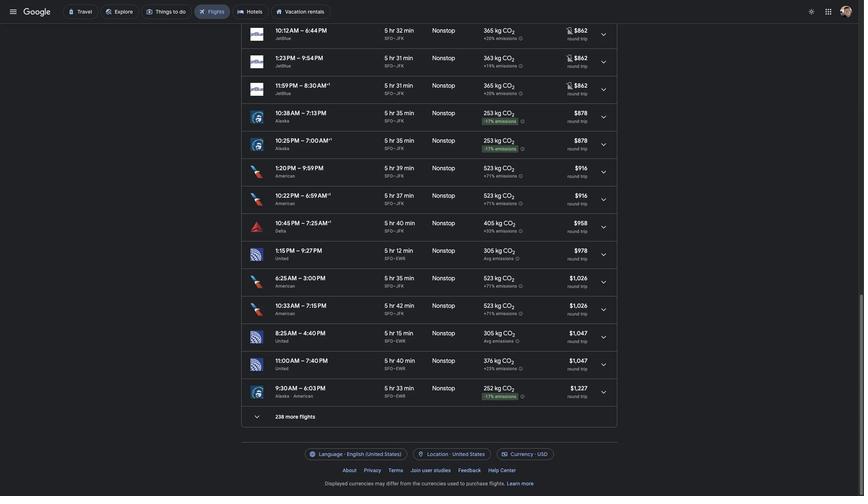 Task type: vqa. For each thing, say whether or not it's contained in the screenshot.


Task type: locate. For each thing, give the bounding box(es) containing it.
1 round trip from the top
[[568, 36, 588, 41]]

american
[[275, 174, 295, 179], [275, 201, 295, 206], [275, 284, 295, 289], [275, 311, 295, 317], [294, 394, 313, 399]]

7 5 from the top
[[385, 192, 388, 200]]

2 for 3:00 pm
[[512, 277, 514, 284]]

co for 6:44 pm
[[503, 27, 512, 35]]

1 vertical spatial +20% emissions
[[484, 91, 517, 96]]

help center
[[488, 468, 516, 474]]

united left states at bottom
[[452, 451, 469, 458]]

united states
[[452, 451, 485, 458]]

1 right 7:00 am
[[330, 137, 332, 142]]

total duration 5 hr 31 min. element for 365
[[385, 82, 432, 91]]

$916 round trip
[[568, 165, 588, 179], [568, 192, 588, 207]]

emissions for 7:40 pm
[[496, 367, 517, 372]]

8 round from the top
[[568, 229, 579, 234]]

0 vertical spatial 5 hr 35 min sfo – jfk
[[385, 110, 414, 124]]

$1,047 round trip up $1,047 text box
[[568, 330, 588, 344]]

$1,047 round trip
[[568, 330, 588, 344], [568, 358, 588, 372]]

5 nonstop flight. element from the top
[[432, 137, 455, 146]]

0 vertical spatial +20% emissions
[[484, 36, 517, 41]]

1 5 from the top
[[385, 27, 388, 35]]

523 kg co 2 for 5 hr 35 min
[[484, 275, 514, 284]]

hr inside 5 hr 42 min sfo – jfk
[[389, 303, 395, 310]]

leaves san francisco international airport at 8:25 am on thursday, december 21 and arrives at newark liberty international airport at 4:40 pm on thursday, december 21. element
[[275, 330, 326, 337]]

$916 for 5 hr 37 min
[[575, 192, 588, 200]]

4 round from the top
[[568, 119, 579, 124]]

flight details. leaves san francisco international airport at 8:25 am on thursday, december 21 and arrives at newark liberty international airport at 4:40 pm on thursday, december 21. image
[[595, 329, 613, 346]]

0 vertical spatial 31
[[396, 55, 402, 62]]

14 nonstop from the top
[[432, 385, 455, 393]]

365 down +19%
[[484, 82, 494, 90]]

jetblue for 10:12 am
[[275, 36, 291, 41]]

user
[[422, 468, 432, 474]]

round down $1,047 text box
[[568, 367, 579, 372]]

0 vertical spatial $878
[[574, 110, 588, 117]]

join user studies
[[411, 468, 451, 474]]

sfo inside 5 hr 32 min sfo – jfk
[[385, 36, 393, 41]]

1 vertical spatial 5 hr 35 min sfo – jfk
[[385, 137, 414, 151]]

3 total duration 5 hr 35 min. element from the top
[[385, 275, 432, 284]]

0 vertical spatial this price for this flight doesn't include overhead bin access. if you need a carry-on bag, use the bags filter to update prices. image
[[565, 54, 574, 63]]

round for 9:27 pm
[[568, 257, 579, 262]]

10:38 am
[[275, 110, 300, 117]]

11 hr from the top
[[389, 303, 395, 310]]

2 vertical spatial -17% emissions
[[484, 394, 516, 400]]

ewr down "15"
[[396, 339, 405, 344]]

2 inside 363 kg co 2
[[512, 57, 514, 63]]

flights
[[300, 414, 315, 420]]

$916 round trip up $958 text box in the right of the page
[[568, 192, 588, 207]]

862 US dollars text field
[[574, 27, 588, 35]]

2 +20% emissions from the top
[[484, 91, 517, 96]]

jetblue down 1:23 pm text box
[[275, 64, 291, 69]]

8 hr from the top
[[389, 220, 395, 227]]

3 5 from the top
[[385, 82, 388, 90]]

+71%
[[484, 174, 495, 179], [484, 201, 495, 206], [484, 284, 495, 289], [484, 311, 495, 317]]

jetblue down 10:12 am
[[275, 36, 291, 41]]

total duration 5 hr 15 min. element
[[385, 330, 432, 339]]

$1,047 round trip up $1,227
[[568, 358, 588, 372]]

united inside 8:25 am – 4:40 pm united
[[275, 339, 289, 344]]

+19% emissions
[[484, 64, 517, 69]]

more right learn
[[522, 481, 534, 487]]

305 up '376' at the right bottom
[[484, 330, 494, 337]]

1 vertical spatial this price for this flight doesn't include overhead bin access. if you need a carry-on bag, use the bags filter to update prices. image
[[565, 81, 574, 90]]

united down 1:15 pm
[[275, 256, 289, 261]]

round trip
[[568, 36, 588, 41], [568, 64, 588, 69], [568, 91, 588, 97]]

1 5 hr 31 min sfo – jfk from the top
[[385, 55, 413, 69]]

11 round from the top
[[568, 312, 579, 317]]

avg emissions down +33% emissions
[[484, 256, 514, 262]]

2 vertical spatial 5 hr 35 min sfo – jfk
[[385, 275, 414, 289]]

min inside 5 hr 32 min sfo – jfk
[[404, 27, 414, 35]]

1 +20% emissions from the top
[[484, 36, 517, 41]]

12
[[396, 248, 402, 255]]

$916 round trip up 916 us dollars text field
[[568, 165, 588, 179]]

round inside $1,227 round trip
[[568, 394, 579, 400]]

round down $1,026 text box
[[568, 284, 579, 289]]

9 jfk from the top
[[396, 284, 404, 289]]

Arrival time: 6:59 AM on  Friday, December 22. text field
[[306, 192, 331, 200]]

trip
[[581, 36, 588, 41], [581, 64, 588, 69], [581, 91, 588, 97], [581, 119, 588, 124], [581, 147, 588, 152], [581, 174, 588, 179], [581, 202, 588, 207], [581, 229, 588, 234], [581, 257, 588, 262], [581, 284, 588, 289], [581, 312, 588, 317], [581, 339, 588, 344], [581, 367, 588, 372], [581, 394, 588, 400]]

6:25 am – 3:00 pm american
[[275, 275, 326, 289]]

trip inside $1,227 round trip
[[581, 394, 588, 400]]

nonstop flight. element for 7:00 am
[[432, 137, 455, 146]]

avg
[[484, 256, 491, 262], [484, 339, 491, 344]]

1 total duration 5 hr 35 min. element from the top
[[385, 110, 432, 118]]

round down 878 us dollars text field
[[568, 147, 579, 152]]

total duration 5 hr 40 min. element down the 5 hr 15 min sfo – ewr
[[385, 358, 432, 366]]

hr for 6:44 pm
[[389, 27, 395, 35]]

13 hr from the top
[[389, 358, 395, 365]]

2 +20% from the top
[[484, 91, 495, 96]]

ewr inside 5 hr 12 min sfo – ewr
[[396, 256, 405, 261]]

1 horizontal spatial currencies
[[422, 481, 446, 487]]

3 -17% emissions from the top
[[484, 394, 516, 400]]

flight details. leaves san francisco international airport at 11:00 am on thursday, december 21 and arrives at newark liberty international airport at 7:40 pm on thursday, december 21. image
[[595, 356, 613, 374]]

american for 6:25 am
[[275, 284, 295, 289]]

Arrival time: 7:15 PM. text field
[[306, 303, 326, 310]]

avg emissions up 376 kg co 2
[[484, 339, 514, 344]]

Departure time: 11:59 PM. text field
[[275, 82, 298, 90]]

1 total duration 5 hr 40 min. element from the top
[[385, 220, 432, 228]]

trip down 916 us dollars text field
[[581, 202, 588, 207]]

2 round from the top
[[568, 64, 579, 69]]

co inside the 405 kg co 2
[[504, 220, 513, 227]]

– inside 1:23 pm – 9:54 pm jetblue
[[297, 55, 300, 62]]

862 US dollars text field
[[574, 55, 588, 62]]

this price for this flight doesn't include overhead bin access. if you need a carry-on bag, use the bags filter to update prices. image
[[565, 26, 574, 35]]

total duration 5 hr 12 min. element
[[385, 248, 432, 256]]

hr inside 5 hr 33 min sfo – ewr
[[389, 385, 395, 393]]

kg inside 363 kg co 2
[[495, 55, 501, 62]]

ewr up the 33
[[396, 367, 405, 372]]

emissions for 8:30 am
[[496, 91, 517, 96]]

round trip for 9:54 pm
[[568, 64, 588, 69]]

jetblue down 11:59 pm
[[275, 91, 291, 96]]

5 hr 35 min sfo – jfk for 7:00 am
[[385, 137, 414, 151]]

9 nonstop flight. element from the top
[[432, 248, 455, 256]]

7 trip from the top
[[581, 202, 588, 207]]

trip down $1,047 text box
[[581, 367, 588, 372]]

round down $862 text box
[[568, 91, 579, 97]]

1 vertical spatial $1,026 round trip
[[568, 303, 588, 317]]

hr inside the 5 hr 15 min sfo – ewr
[[389, 330, 395, 337]]

min for 7:40 pm
[[405, 358, 415, 365]]

$1,047 left the flight details. leaves san francisco international airport at 11:00 am on thursday, december 21 and arrives at newark liberty international airport at 7:40 pm on thursday, december 21. icon
[[569, 358, 588, 365]]

nonstop for 6:03 pm
[[432, 385, 455, 393]]

2 -17% emissions from the top
[[484, 147, 516, 152]]

round down $916 text box
[[568, 174, 579, 179]]

+20% up 363
[[484, 36, 495, 41]]

8:30 am
[[304, 82, 326, 90]]

– inside 8:25 am – 4:40 pm united
[[298, 330, 302, 337]]

jfk for 7:15 pm
[[396, 311, 404, 317]]

from
[[400, 481, 411, 487]]

7 nonstop from the top
[[432, 192, 455, 200]]

flight details. leaves san francisco international airport at 1:15 pm on thursday, december 21 and arrives at newark liberty international airport at 9:27 pm on thursday, december 21. image
[[595, 246, 613, 264]]

5 inside 5 hr 12 min sfo – ewr
[[385, 248, 388, 255]]

trip down $862 text box
[[581, 91, 588, 97]]

american inside 1:20 pm – 9:59 pm american
[[275, 174, 295, 179]]

co for 7:00 am
[[503, 137, 512, 145]]

2 sfo from the top
[[385, 64, 393, 69]]

$1,026 down $978 round trip
[[570, 275, 588, 282]]

trip down 878 us dollars text field
[[581, 147, 588, 152]]

+ inside 10:22 pm – 6:59 am + 1
[[327, 192, 329, 197]]

17%
[[485, 119, 494, 124], [485, 147, 494, 152], [485, 394, 494, 400]]

17% for 7:13 pm
[[485, 119, 494, 124]]

round down 916 us dollars text field
[[568, 202, 579, 207]]

trip down $978
[[581, 257, 588, 262]]

2 vertical spatial $862
[[574, 82, 588, 90]]

min inside the 5 hr 15 min sfo – ewr
[[403, 330, 413, 337]]

trip down 878 us dollars text box
[[581, 119, 588, 124]]

9:59 pm
[[302, 165, 324, 172]]

253
[[484, 110, 493, 117], [484, 137, 493, 145]]

14 hr from the top
[[389, 385, 395, 393]]

253 kg co 2
[[484, 110, 514, 118], [484, 137, 514, 146]]

ewr down the 33
[[396, 394, 405, 399]]

1 vertical spatial 35
[[396, 137, 403, 145]]

this price for this flight doesn't include overhead bin access. if you need a carry-on bag, use the bags filter to update prices. image down 862 us dollars text field
[[565, 81, 574, 90]]

2 253 kg co 2 from the top
[[484, 137, 514, 146]]

253 for 7:13 pm
[[484, 110, 493, 117]]

$878 round trip up $916 text box
[[568, 137, 588, 152]]

min for 7:15 pm
[[404, 303, 414, 310]]

0 vertical spatial total duration 5 hr 35 min. element
[[385, 110, 432, 118]]

+71% emissions
[[484, 174, 517, 179], [484, 201, 517, 206], [484, 284, 517, 289], [484, 311, 517, 317]]

2 17% from the top
[[485, 147, 494, 152]]

nonstop for 6:59 am
[[432, 192, 455, 200]]

305 kg co 2 for $978
[[484, 248, 515, 256]]

emissions for 6:44 pm
[[496, 36, 517, 41]]

40 down 5 hr 37 min sfo – jfk on the left top of page
[[396, 220, 404, 227]]

9 hr from the top
[[389, 248, 395, 255]]

2
[[512, 29, 515, 36], [512, 57, 514, 63], [512, 85, 515, 91], [512, 112, 514, 118], [512, 140, 514, 146], [512, 167, 514, 173], [512, 195, 514, 201], [513, 222, 515, 228], [513, 250, 515, 256], [512, 277, 514, 284], [512, 305, 514, 311], [513, 332, 515, 339], [511, 360, 514, 366], [512, 388, 514, 394]]

1 vertical spatial jetblue
[[275, 64, 291, 69]]

$862
[[574, 27, 588, 35], [574, 55, 588, 62], [574, 82, 588, 90]]

2 305 kg co 2 from the top
[[484, 330, 515, 339]]

$1,026 for 5 hr 42 min
[[570, 303, 588, 310]]

1 vertical spatial 305 kg co 2
[[484, 330, 515, 339]]

american down departure time: 10:33 am. text box
[[275, 311, 295, 317]]

4 523 from the top
[[484, 303, 493, 310]]

trip for 4:40 pm
[[581, 339, 588, 344]]

– inside 5 hr 33 min sfo – ewr
[[393, 394, 396, 399]]

jfk inside the '5 hr 40 min sfo – jfk'
[[396, 229, 404, 234]]

jetblue inside 10:12 am – 6:44 pm jetblue
[[275, 36, 291, 41]]

hr for 7:15 pm
[[389, 303, 395, 310]]

trip down 1047 us dollars text field
[[581, 339, 588, 344]]

878 US dollars text field
[[574, 137, 588, 145]]

6 sfo from the top
[[385, 174, 393, 179]]

1 jetblue from the top
[[275, 36, 291, 41]]

10 hr from the top
[[389, 275, 395, 282]]

4 nonstop flight. element from the top
[[432, 110, 455, 118]]

1 vertical spatial round trip
[[568, 64, 588, 69]]

5 inside 5 hr 32 min sfo – jfk
[[385, 27, 388, 35]]

12 nonstop flight. element from the top
[[432, 330, 455, 339]]

– inside the 5 hr 15 min sfo – ewr
[[393, 339, 396, 344]]

co for 7:40 pm
[[502, 358, 511, 365]]

jfk inside 5 hr 42 min sfo – jfk
[[396, 311, 404, 317]]

1 vertical spatial 365 kg co 2
[[484, 82, 515, 91]]

0 vertical spatial $1,026 round trip
[[568, 275, 588, 289]]

13 sfo from the top
[[385, 367, 393, 372]]

round trip down $862 text box
[[568, 91, 588, 97]]

1 vertical spatial avg
[[484, 339, 491, 344]]

0 vertical spatial jetblue
[[275, 36, 291, 41]]

total duration 5 hr 40 min. element down 5 hr 37 min sfo – jfk on the left top of page
[[385, 220, 432, 228]]

5 inside 5 hr 42 min sfo – jfk
[[385, 303, 388, 310]]

– inside 10:33 am – 7:15 pm american
[[301, 303, 305, 310]]

5 inside 5 hr 37 min sfo – jfk
[[385, 192, 388, 200]]

1 vertical spatial delta
[[275, 229, 286, 234]]

0 horizontal spatial more
[[286, 414, 298, 420]]

305 kg co 2 down +33% emissions
[[484, 248, 515, 256]]

leaves san francisco international airport at 11:00 am on thursday, december 21 and arrives at newark liberty international airport at 7:40 pm on thursday, december 21. element
[[275, 358, 328, 365]]

10 nonstop from the top
[[432, 275, 455, 282]]

min for 8:30 am
[[403, 82, 413, 90]]

studies
[[434, 468, 451, 474]]

1 $862 from the top
[[574, 27, 588, 35]]

sfo
[[385, 36, 393, 41], [385, 64, 393, 69], [385, 91, 393, 96], [385, 119, 393, 124], [385, 146, 393, 151], [385, 174, 393, 179], [385, 201, 393, 206], [385, 229, 393, 234], [385, 256, 393, 261], [385, 284, 393, 289], [385, 311, 393, 317], [385, 339, 393, 344], [385, 367, 393, 372], [385, 394, 393, 399]]

2 inside 252 kg co 2
[[512, 388, 514, 394]]

sfo inside 5 hr 33 min sfo – ewr
[[385, 394, 393, 399]]

11 5 from the top
[[385, 303, 388, 310]]

trip inside $978 round trip
[[581, 257, 588, 262]]

5 jfk from the top
[[396, 146, 404, 151]]

avg up '376' at the right bottom
[[484, 339, 491, 344]]

1
[[328, 82, 330, 87], [330, 137, 332, 142], [329, 192, 331, 197], [330, 220, 331, 224]]

$1,047 for 305
[[569, 330, 588, 337]]

4 +71% from the top
[[484, 311, 495, 317]]

main menu image
[[9, 7, 18, 16]]

10:12 am – 6:44 pm jetblue
[[275, 27, 327, 41]]

5 hr 33 min sfo – ewr
[[385, 385, 414, 399]]

trip down 862 us dollars text box
[[581, 36, 588, 41]]

jfk for 6:44 pm
[[396, 36, 404, 41]]

1 vertical spatial more
[[522, 481, 534, 487]]

1 vertical spatial $1,047
[[569, 358, 588, 365]]

nonstop flight. element for 7:15 pm
[[432, 303, 455, 311]]

united down 8:25 am
[[275, 339, 289, 344]]

0 vertical spatial 253
[[484, 110, 493, 117]]

0 vertical spatial 35
[[396, 110, 403, 117]]

jfk inside 5 hr 39 min sfo – jfk
[[396, 174, 404, 179]]

2 $1,047 round trip from the top
[[568, 358, 588, 372]]

jfk
[[396, 36, 404, 41], [396, 64, 404, 69], [396, 91, 404, 96], [396, 119, 404, 124], [396, 146, 404, 151], [396, 174, 404, 179], [396, 201, 404, 206], [396, 229, 404, 234], [396, 284, 404, 289], [396, 311, 404, 317]]

sfo inside 5 hr 42 min sfo – jfk
[[385, 311, 393, 317]]

+33%
[[484, 229, 495, 234]]

7 nonstop flight. element from the top
[[432, 192, 455, 201]]

Departure time: 9:30 AM. text field
[[275, 385, 297, 393]]

more right 238 at the bottom left
[[286, 414, 298, 420]]

+ inside the 10:25 pm – 7:00 am + 1
[[328, 137, 330, 142]]

+33% emissions
[[484, 229, 517, 234]]

0 vertical spatial 5 hr 31 min sfo – jfk
[[385, 55, 413, 69]]

min inside 5 hr 40 min sfo – ewr
[[405, 358, 415, 365]]

4 nonstop from the top
[[432, 110, 455, 117]]

1 vertical spatial $1,026
[[570, 303, 588, 310]]

0 vertical spatial delta
[[275, 8, 286, 14]]

round for 7:25 am
[[568, 229, 579, 234]]

$1,026 round trip up 1047 us dollars text field
[[568, 303, 588, 317]]

-
[[484, 119, 485, 124], [484, 147, 485, 152], [484, 394, 485, 400]]

ewr down 12
[[396, 256, 405, 261]]

sfo inside 5 hr 40 min sfo – ewr
[[385, 367, 393, 372]]

– inside 5 hr 39 min sfo – jfk
[[393, 174, 396, 179]]

5 inside 5 hr 33 min sfo – ewr
[[385, 385, 388, 393]]

alaska down the 10:38 am
[[275, 119, 289, 124]]

flight details. leaves san francisco international airport at 1:23 pm on thursday, december 21 and arrives at john f. kennedy international airport at 9:54 pm on thursday, december 21. image
[[595, 53, 613, 71]]

– inside 11:59 pm – 8:30 am + 1
[[299, 82, 303, 90]]

+20% down +19%
[[484, 91, 495, 96]]

35
[[396, 110, 403, 117], [396, 137, 403, 145], [396, 275, 403, 282]]

trip for 3:00 pm
[[581, 284, 588, 289]]

Arrival time: 7:25 AM on  Friday, December 22. text field
[[306, 220, 331, 227]]

10 round from the top
[[568, 284, 579, 289]]

hr inside 5 hr 32 min sfo – jfk
[[389, 27, 395, 35]]

$978 round trip
[[568, 248, 588, 262]]

ewr inside 5 hr 40 min sfo – ewr
[[396, 367, 405, 372]]

nonstop flight. element for 6:44 pm
[[432, 27, 455, 36]]

alaska down 9:30 am text field
[[275, 394, 289, 399]]

$862 left flight details. leaves san francisco international airport at 11:59 pm on thursday, december 21 and arrives at john f. kennedy international airport at 8:30 am on friday, december 22. image
[[574, 82, 588, 90]]

this price for this flight doesn't include overhead bin access. if you need a carry-on bag, use the bags filter to update prices. image down this price for this flight doesn't include overhead bin access. if you need a carry-on bag, use the bags filter to update prices. image
[[565, 54, 574, 63]]

0 vertical spatial 253 kg co 2
[[484, 110, 514, 118]]

Departure time: 1:23 PM. text field
[[275, 55, 295, 62]]

total duration 5 hr 40 min. element
[[385, 220, 432, 228], [385, 358, 432, 366]]

3 17% from the top
[[485, 394, 494, 400]]

min inside 5 hr 37 min sfo – jfk
[[404, 192, 414, 200]]

7 hr from the top
[[389, 192, 395, 200]]

alaska inside 10:38 am – 7:13 pm alaska
[[275, 119, 289, 124]]

$878 left the flight details. leaves san francisco international airport at 10:38 am on thursday, december 21 and arrives at john f. kennedy international airport at 7:13 pm on thursday, december 21. icon
[[574, 110, 588, 117]]

40 inside 5 hr 40 min sfo – ewr
[[396, 358, 404, 365]]

1 vertical spatial avg emissions
[[484, 339, 514, 344]]

round inside $978 round trip
[[568, 257, 579, 262]]

1 $1,047 from the top
[[569, 330, 588, 337]]

$878 left the flight details. leaves san francisco international airport at 10:25 pm on thursday, december 21 and arrives at john f. kennedy international airport at 7:00 am on friday, december 22. "image"
[[574, 137, 588, 145]]

$1,047 left flight details. leaves san francisco international airport at 8:25 am on thursday, december 21 and arrives at newark liberty international airport at 4:40 pm on thursday, december 21. image
[[569, 330, 588, 337]]

hr inside 5 hr 40 min sfo – ewr
[[389, 358, 395, 365]]

2 inside 376 kg co 2
[[511, 360, 514, 366]]

Departure time: 4:20 PM. text field
[[275, 0, 297, 7]]

12 nonstop from the top
[[432, 330, 455, 337]]

american down the 6:25 am text field
[[275, 284, 295, 289]]

2 vertical spatial round trip
[[568, 91, 588, 97]]

nonstop for 7:15 pm
[[432, 303, 455, 310]]

ewr inside the 5 hr 15 min sfo – ewr
[[396, 339, 405, 344]]

$878 for 7:00 am
[[574, 137, 588, 145]]

1 vertical spatial 40
[[396, 358, 404, 365]]

1 vertical spatial 31
[[396, 82, 402, 90]]

1:23 pm
[[275, 55, 295, 62]]

min
[[404, 27, 414, 35], [403, 55, 413, 62], [403, 82, 413, 90], [404, 110, 414, 117], [404, 137, 414, 145], [404, 165, 414, 172], [404, 192, 414, 200], [405, 220, 415, 227], [403, 248, 413, 255], [404, 275, 414, 282], [404, 303, 414, 310], [403, 330, 413, 337], [405, 358, 415, 365], [404, 385, 414, 393]]

4 ewr from the top
[[396, 394, 405, 399]]

nonstop flight. element for 6:03 pm
[[432, 385, 455, 394]]

6 nonstop flight. element from the top
[[432, 165, 455, 173]]

3 jfk from the top
[[396, 91, 404, 96]]

+20% emissions down +19% emissions
[[484, 91, 517, 96]]

2 - from the top
[[484, 147, 485, 152]]

1 vertical spatial $862
[[574, 55, 588, 62]]

11 nonstop flight. element from the top
[[432, 303, 455, 311]]

united inside 11:00 am – 7:40 pm united
[[275, 367, 289, 372]]

365 up 363
[[484, 27, 494, 35]]

1 +71% emissions from the top
[[484, 174, 517, 179]]

kg for 9:27 pm
[[496, 248, 502, 255]]

Departure time: 10:22 PM. text field
[[275, 192, 299, 200]]

min for 6:03 pm
[[404, 385, 414, 393]]

35 for 7:00 am
[[396, 137, 403, 145]]

+ inside 11:59 pm – 8:30 am + 1
[[326, 82, 328, 87]]

+ for 8:30 am
[[326, 82, 328, 87]]

5 hr 12 min sfo – ewr
[[385, 248, 413, 261]]

523 kg co 2 for 5 hr 37 min
[[484, 192, 514, 201]]

kg inside 376 kg co 2
[[494, 358, 501, 365]]

trip down $916 text box
[[581, 174, 588, 179]]

2 for 9:59 pm
[[512, 167, 514, 173]]

3 ewr from the top
[[396, 367, 405, 372]]

3 523 kg co 2 from the top
[[484, 275, 514, 284]]

1 vertical spatial 305
[[484, 330, 494, 337]]

0 vertical spatial 305 kg co 2
[[484, 248, 515, 256]]

min inside 5 hr 42 min sfo – jfk
[[404, 303, 414, 310]]

5 hr 15 min sfo – ewr
[[385, 330, 413, 344]]

3 jetblue from the top
[[275, 91, 291, 96]]

0 vertical spatial $878 round trip
[[568, 110, 588, 124]]

sfo inside 5 hr 12 min sfo – ewr
[[385, 256, 393, 261]]

emissions for 9:54 pm
[[496, 64, 517, 69]]

10:33 am
[[275, 303, 300, 310]]

1 vertical spatial $916 round trip
[[568, 192, 588, 207]]

Arrival time: 9:59 PM. text field
[[302, 165, 324, 172]]

523
[[484, 165, 493, 172], [484, 192, 493, 200], [484, 275, 493, 282], [484, 303, 493, 310]]

$862 left flight details. leaves san francisco international airport at 10:12 am on thursday, december 21 and arrives at john f. kennedy international airport at 6:44 pm on thursday, december 21. image
[[574, 27, 588, 35]]

0 vertical spatial 40
[[396, 220, 404, 227]]

10 jfk from the top
[[396, 311, 404, 317]]

2 $878 round trip from the top
[[568, 137, 588, 152]]

1 avg emissions from the top
[[484, 256, 514, 262]]

leaves san francisco international airport at 1:23 pm on thursday, december 21 and arrives at john f. kennedy international airport at 9:54 pm on thursday, december 21. element
[[275, 55, 323, 62]]

1 -17% emissions from the top
[[484, 119, 516, 124]]

+ for 6:59 am
[[327, 192, 329, 197]]

Departure time: 1:20 PM. text field
[[275, 165, 296, 172]]

min inside 5 hr 39 min sfo – jfk
[[404, 165, 414, 172]]

english
[[347, 451, 364, 458]]

1 vertical spatial total duration 5 hr 35 min. element
[[385, 137, 432, 146]]

– inside the '5 hr 40 min sfo – jfk'
[[393, 229, 396, 234]]

co inside 252 kg co 2
[[503, 385, 512, 393]]

6 nonstop from the top
[[432, 165, 455, 172]]

365
[[484, 27, 494, 35], [484, 82, 494, 90]]

1 vertical spatial total duration 5 hr 31 min. element
[[385, 82, 432, 91]]

+71% emissions for 5 hr 37 min
[[484, 201, 517, 206]]

523 kg co 2 for 5 hr 39 min
[[484, 165, 514, 173]]

$878 round trip up 878 us dollars text field
[[568, 110, 588, 124]]

7 round from the top
[[568, 202, 579, 207]]

1 sfo from the top
[[385, 36, 393, 41]]

0 vertical spatial total duration 5 hr 31 min. element
[[385, 55, 432, 63]]

5 inside 5 hr 40 min sfo – ewr
[[385, 358, 388, 365]]

$1,026
[[570, 275, 588, 282], [570, 303, 588, 310]]

3 5 hr 35 min sfo – jfk from the top
[[385, 275, 414, 289]]

Departure time: 8:25 AM. text field
[[275, 330, 297, 337]]

1026 US dollars text field
[[570, 275, 588, 282]]

0 vertical spatial -17% emissions
[[484, 119, 516, 124]]

1227 US dollars text field
[[571, 385, 588, 393]]

0 vertical spatial $1,026
[[570, 275, 588, 282]]

1 delta from the top
[[275, 8, 286, 14]]

$878 round trip
[[568, 110, 588, 124], [568, 137, 588, 152]]

1 vertical spatial 365
[[484, 82, 494, 90]]

1 vertical spatial 17%
[[485, 147, 494, 152]]

1 nonstop flight. element from the top
[[432, 27, 455, 36]]

+71% for 5 hr 35 min
[[484, 284, 495, 289]]

$916 left flight details. leaves san francisco international airport at 1:20 pm on thursday, december 21 and arrives at john f. kennedy international airport at 9:59 pm on thursday, december 21. 'icon'
[[575, 165, 588, 172]]

0 vertical spatial $916
[[575, 165, 588, 172]]

hr inside 5 hr 39 min sfo – jfk
[[389, 165, 395, 172]]

40
[[396, 220, 404, 227], [396, 358, 404, 365]]

5 inside the '5 hr 40 min sfo – jfk'
[[385, 220, 388, 227]]

– inside 5 hr 12 min sfo – ewr
[[393, 256, 396, 261]]

10:22 pm – 6:59 am + 1
[[275, 192, 331, 200]]

0 vertical spatial $916 round trip
[[568, 165, 588, 179]]

2 35 from the top
[[396, 137, 403, 145]]

12 hr from the top
[[389, 330, 395, 337]]

jfk inside 5 hr 32 min sfo – jfk
[[396, 36, 404, 41]]

0 vertical spatial 305
[[484, 248, 494, 255]]

min for 7:00 am
[[404, 137, 414, 145]]

round down this price for this flight doesn't include overhead bin access. if you need a carry-on bag, use the bags filter to update prices. image
[[568, 36, 579, 41]]

2 this price for this flight doesn't include overhead bin access. if you need a carry-on bag, use the bags filter to update prices. image from the top
[[565, 81, 574, 90]]

0 vertical spatial 17%
[[485, 119, 494, 124]]

sfo inside the '5 hr 40 min sfo – jfk'
[[385, 229, 393, 234]]

0 vertical spatial $862
[[574, 27, 588, 35]]

6 jfk from the top
[[396, 174, 404, 179]]

kg for 9:59 pm
[[495, 165, 501, 172]]

$1,026 round trip for 5 hr 42 min
[[568, 303, 588, 317]]

5 for 8:30 am
[[385, 82, 388, 90]]

nonstop for 3:00 pm
[[432, 275, 455, 282]]

leaves san francisco international airport at 10:25 pm on thursday, december 21 and arrives at john f. kennedy international airport at 7:00 am on friday, december 22. element
[[275, 137, 332, 145]]

1 vertical spatial +20%
[[484, 91, 495, 96]]

hr inside 5 hr 12 min sfo – ewr
[[389, 248, 395, 255]]

0 vertical spatial +20%
[[484, 36, 495, 41]]

2 vertical spatial 35
[[396, 275, 403, 282]]

round down $1,227
[[568, 394, 579, 400]]

523 kg co 2 for 5 hr 42 min
[[484, 303, 514, 311]]

united
[[275, 256, 289, 261], [275, 339, 289, 344], [275, 367, 289, 372], [452, 451, 469, 458]]

8 5 from the top
[[385, 220, 388, 227]]

14 nonstop flight. element from the top
[[432, 385, 455, 394]]

trip down $1,026 text box
[[581, 284, 588, 289]]

0 vertical spatial 365 kg co 2
[[484, 27, 515, 36]]

currencies down privacy link
[[349, 481, 374, 487]]

12 round from the top
[[568, 339, 579, 344]]

round down $978
[[568, 257, 579, 262]]

alaska
[[275, 119, 289, 124], [275, 146, 289, 151], [275, 394, 289, 399]]

305 down +33%
[[484, 248, 494, 255]]

emissions for 9:27 pm
[[493, 256, 514, 262]]

$916 round trip for 5 hr 39 min
[[568, 165, 588, 179]]

2 for 8:30 am
[[512, 85, 515, 91]]

1 vertical spatial -17% emissions
[[484, 147, 516, 152]]

$916 left flight details. leaves san francisco international airport at 10:22 pm on thursday, december 21 and arrives at john f. kennedy international airport at 6:59 am on friday, december 22. "image"
[[575, 192, 588, 200]]

hr inside the '5 hr 40 min sfo – jfk'
[[389, 220, 395, 227]]

2 inside the 405 kg co 2
[[513, 222, 515, 228]]

2 vertical spatial alaska
[[275, 394, 289, 399]]

hr inside 5 hr 37 min sfo – jfk
[[389, 192, 395, 200]]

$1,026 round trip up $1,026 text field
[[568, 275, 588, 289]]

1 vertical spatial 5 hr 31 min sfo – jfk
[[385, 82, 413, 96]]

jfk for 7:13 pm
[[396, 119, 404, 124]]

kg inside 252 kg co 2
[[495, 385, 501, 393]]

round trip down 862 us dollars text field
[[568, 64, 588, 69]]

7:40 pm
[[306, 358, 328, 365]]

 image
[[291, 394, 292, 399]]

40 for 7:25 am
[[396, 220, 404, 227]]

round down 1047 us dollars text field
[[568, 339, 579, 344]]

1 31 from the top
[[396, 55, 402, 62]]

united inside 1:15 pm – 9:27 pm united
[[275, 256, 289, 261]]

1 vertical spatial 253 kg co 2
[[484, 137, 514, 146]]

united down 11:00 am
[[275, 367, 289, 372]]

5 inside 5 hr 39 min sfo – jfk
[[385, 165, 388, 172]]

2 365 from the top
[[484, 82, 494, 90]]

round down $958 text box in the right of the page
[[568, 229, 579, 234]]

round down 878 us dollars text box
[[568, 119, 579, 124]]

4 jfk from the top
[[396, 119, 404, 124]]

delta down departure time: 4:20 pm. 'text box'
[[275, 8, 286, 14]]

1 right 8:30 am
[[328, 82, 330, 87]]

3 sfo from the top
[[385, 91, 393, 96]]

305 kg co 2 up 376 kg co 2
[[484, 330, 515, 339]]

3 +71% from the top
[[484, 284, 495, 289]]

1 253 from the top
[[484, 110, 493, 117]]

1 5 hr 35 min sfo – jfk from the top
[[385, 110, 414, 124]]

0 vertical spatial -
[[484, 119, 485, 124]]

3 523 from the top
[[484, 275, 493, 282]]

hr
[[389, 27, 395, 35], [389, 55, 395, 62], [389, 82, 395, 90], [389, 110, 395, 117], [389, 137, 395, 145], [389, 165, 395, 172], [389, 192, 395, 200], [389, 220, 395, 227], [389, 248, 395, 255], [389, 275, 395, 282], [389, 303, 395, 310], [389, 330, 395, 337], [389, 358, 395, 365], [389, 385, 395, 393]]

american inside 10:33 am – 7:15 pm american
[[275, 311, 295, 317]]

hr for 3:00 pm
[[389, 275, 395, 282]]

0 vertical spatial $1,047 round trip
[[568, 330, 588, 344]]

10 trip from the top
[[581, 284, 588, 289]]

kg
[[495, 27, 502, 35], [495, 55, 501, 62], [495, 82, 502, 90], [495, 110, 501, 117], [495, 137, 501, 145], [495, 165, 501, 172], [495, 192, 501, 200], [496, 220, 502, 227], [496, 248, 502, 255], [495, 275, 501, 282], [495, 303, 501, 310], [496, 330, 502, 337], [494, 358, 501, 365], [495, 385, 501, 393]]

1 right 6:59 am
[[329, 192, 331, 197]]

5 inside the 5 hr 15 min sfo – ewr
[[385, 330, 388, 337]]

+71% for 5 hr 39 min
[[484, 174, 495, 179]]

1 35 from the top
[[396, 110, 403, 117]]

min inside the '5 hr 40 min sfo – jfk'
[[405, 220, 415, 227]]

kg inside the 405 kg co 2
[[496, 220, 502, 227]]

delta
[[275, 8, 286, 14], [275, 229, 286, 234]]

nonstop for 7:13 pm
[[432, 110, 455, 117]]

365 kg co 2 down +19% emissions
[[484, 82, 515, 91]]

253 for 7:00 am
[[484, 137, 493, 145]]

currencies down the join user studies
[[422, 481, 446, 487]]

avg down +33%
[[484, 256, 491, 262]]

365 kg co 2 up 363 kg co 2
[[484, 27, 515, 36]]

10 5 from the top
[[385, 275, 388, 282]]

31
[[396, 55, 402, 62], [396, 82, 402, 90]]

40 inside the '5 hr 40 min sfo – jfk'
[[396, 220, 404, 227]]

2 vertical spatial jetblue
[[275, 91, 291, 96]]

feedback
[[458, 468, 481, 474]]

– inside 10:12 am – 6:44 pm jetblue
[[300, 27, 304, 35]]

1 vertical spatial -
[[484, 147, 485, 152]]

5 hr from the top
[[389, 137, 395, 145]]

language
[[319, 451, 343, 458]]

privacy
[[364, 468, 381, 474]]

1 right 7:25 am
[[330, 220, 331, 224]]

total duration 5 hr 42 min. element
[[385, 303, 432, 311]]

american down 1:20 pm
[[275, 174, 295, 179]]

365 for 5 hr 31 min
[[484, 82, 494, 90]]

2 round trip from the top
[[568, 64, 588, 69]]

1 vertical spatial $878 round trip
[[568, 137, 588, 152]]

252
[[484, 385, 493, 393]]

american down 10:22 pm text field
[[275, 201, 295, 206]]

trip down $958 text box in the right of the page
[[581, 229, 588, 234]]

1 inside 10:22 pm – 6:59 am + 1
[[329, 192, 331, 197]]

1 inside 10:45 pm – 7:25 am + 1
[[330, 220, 331, 224]]

about
[[343, 468, 357, 474]]

8:25 am
[[275, 330, 297, 337]]

round inside $958 round trip
[[568, 229, 579, 234]]

0 vertical spatial alaska
[[275, 119, 289, 124]]

total duration 5 hr 35 min. element
[[385, 110, 432, 118], [385, 137, 432, 146], [385, 275, 432, 284]]

+20% emissions up 363 kg co 2
[[484, 36, 517, 41]]

flight details. leaves san francisco international airport at 1:20 pm on thursday, december 21 and arrives at john f. kennedy international airport at 9:59 pm on thursday, december 21. image
[[595, 163, 613, 181]]

Arrival time: 7:40 PM. text field
[[306, 358, 328, 365]]

1 round from the top
[[568, 36, 579, 41]]

5 hr 40 min sfo – jfk
[[385, 220, 415, 234]]

leaves san francisco international airport at 10:12 am on thursday, december 21 and arrives at john f. kennedy international airport at 6:44 pm on thursday, december 21. element
[[275, 27, 327, 35]]

kg for 7:40 pm
[[494, 358, 501, 365]]

1 vertical spatial 253
[[484, 137, 493, 145]]

avg emissions
[[484, 256, 514, 262], [484, 339, 514, 344]]

ewr
[[396, 256, 405, 261], [396, 339, 405, 344], [396, 367, 405, 372], [396, 394, 405, 399]]

12 trip from the top
[[581, 339, 588, 344]]

trip down 862 us dollars text field
[[581, 64, 588, 69]]

5 hr 35 min sfo – jfk for 3:00 pm
[[385, 275, 414, 289]]

leaves san francisco international airport at 6:25 am on thursday, december 21 and arrives at john f. kennedy international airport at 3:00 pm on thursday, december 21. element
[[275, 275, 326, 282]]

this price for this flight doesn't include overhead bin access. if you need a carry-on bag, use the bags filter to update prices. image for 363
[[565, 54, 574, 63]]

Departure time: 10:45 PM. text field
[[275, 220, 300, 227]]

2 vertical spatial total duration 5 hr 35 min. element
[[385, 275, 432, 284]]

min inside 5 hr 33 min sfo – ewr
[[404, 385, 414, 393]]

+ inside 10:45 pm – 7:25 am + 1
[[328, 220, 330, 224]]

-17% emissions
[[484, 119, 516, 124], [484, 147, 516, 152], [484, 394, 516, 400]]

jetblue
[[275, 36, 291, 41], [275, 64, 291, 69], [275, 91, 291, 96]]

co inside 363 kg co 2
[[503, 55, 512, 62]]

this price for this flight doesn't include overhead bin access. if you need a carry-on bag, use the bags filter to update prices. image
[[565, 54, 574, 63], [565, 81, 574, 90]]

jfk inside 5 hr 37 min sfo – jfk
[[396, 201, 404, 206]]

$862 left flight details. leaves san francisco international airport at 1:23 pm on thursday, december 21 and arrives at john f. kennedy international airport at 9:54 pm on thursday, december 21. image
[[574, 55, 588, 62]]

1 vertical spatial $916
[[575, 192, 588, 200]]

ewr inside 5 hr 33 min sfo – ewr
[[396, 394, 405, 399]]

0 vertical spatial total duration 5 hr 40 min. element
[[385, 220, 432, 228]]

emissions for 3:00 pm
[[496, 284, 517, 289]]

1 vertical spatial $1,047 round trip
[[568, 358, 588, 372]]

365 kg co 2
[[484, 27, 515, 36], [484, 82, 515, 91]]

american for 10:33 am
[[275, 311, 295, 317]]

trip for 7:25 am
[[581, 229, 588, 234]]

$1,026 left flight details. leaves san francisco international airport at 10:33 am on thursday, december 21 and arrives at john f. kennedy international airport at 7:15 pm on thursday, december 21. icon on the bottom of the page
[[570, 303, 588, 310]]

2 vertical spatial 17%
[[485, 394, 494, 400]]

1 inside 11:59 pm – 8:30 am + 1
[[328, 82, 330, 87]]

round trip down 862 us dollars text box
[[568, 36, 588, 41]]

1 523 from the top
[[484, 165, 493, 172]]

1 vertical spatial alaska
[[275, 146, 289, 151]]

1 inside the 10:25 pm – 7:00 am + 1
[[330, 137, 332, 142]]

min inside 5 hr 12 min sfo – ewr
[[403, 248, 413, 255]]

5 hr 35 min sfo – jfk
[[385, 110, 414, 124], [385, 137, 414, 151], [385, 275, 414, 289]]

kg for 7:13 pm
[[495, 110, 501, 117]]

0 vertical spatial avg emissions
[[484, 256, 514, 262]]

alaska down 10:25 pm text box
[[275, 146, 289, 151]]

total duration 5 hr 31 min. element
[[385, 55, 432, 63], [385, 82, 432, 91]]

delta down departure time: 10:45 pm. "text field"
[[275, 229, 286, 234]]

Arrival time: 4:40 PM. text field
[[303, 330, 326, 337]]

13 nonstop flight. element from the top
[[432, 358, 455, 366]]

ewr for 33
[[396, 394, 405, 399]]

Arrival time: 7:13 PM. text field
[[306, 110, 326, 117]]

flight details. leaves san francisco international airport at 11:59 pm on thursday, december 21 and arrives at john f. kennedy international airport at 8:30 am on friday, december 22. image
[[595, 81, 613, 98]]

1 vertical spatial total duration 5 hr 40 min. element
[[385, 358, 432, 366]]

flight details. leaves san francisco international airport at 10:22 pm on thursday, december 21 and arrives at john f. kennedy international airport at 6:59 am on friday, december 22. image
[[595, 191, 613, 209]]

0 vertical spatial round trip
[[568, 36, 588, 41]]

co inside 376 kg co 2
[[502, 358, 511, 365]]

0 horizontal spatial currencies
[[349, 481, 374, 487]]

365 kg co 2 for 5 hr 31 min
[[484, 82, 515, 91]]

trip for 6:03 pm
[[581, 394, 588, 400]]

+20%
[[484, 36, 495, 41], [484, 91, 495, 96]]

trip inside $958 round trip
[[581, 229, 588, 234]]

1 vertical spatial $878
[[574, 137, 588, 145]]

7 sfo from the top
[[385, 201, 393, 206]]

0 vertical spatial avg
[[484, 256, 491, 262]]

sfo inside 5 hr 39 min sfo – jfk
[[385, 174, 393, 179]]

305 kg co 2
[[484, 248, 515, 256], [484, 330, 515, 339]]

co for 7:13 pm
[[503, 110, 512, 117]]

2 vertical spatial -
[[484, 394, 485, 400]]

avg emissions for $1,047
[[484, 339, 514, 344]]

6:03 pm
[[304, 385, 326, 393]]

– inside 10:45 pm – 7:25 am + 1
[[301, 220, 305, 227]]

trip down $1,026 text field
[[581, 312, 588, 317]]

jfk for 6:59 am
[[396, 201, 404, 206]]

4 sfo from the top
[[385, 119, 393, 124]]

american down leaves san francisco international airport at 9:30 am on thursday, december 21 and arrives at newark liberty international airport at 6:03 pm on thursday, december 21. element
[[294, 394, 313, 399]]

jetblue inside 1:23 pm – 9:54 pm jetblue
[[275, 64, 291, 69]]

total duration 5 hr 39 min. element
[[385, 165, 432, 173]]

usd
[[537, 451, 548, 458]]

11 nonstop from the top
[[432, 303, 455, 310]]

nonstop flight. element for 9:59 pm
[[432, 165, 455, 173]]

nonstop flight. element
[[432, 27, 455, 36], [432, 55, 455, 63], [432, 82, 455, 91], [432, 110, 455, 118], [432, 137, 455, 146], [432, 165, 455, 173], [432, 192, 455, 201], [432, 220, 455, 228], [432, 248, 455, 256], [432, 275, 455, 284], [432, 303, 455, 311], [432, 330, 455, 339], [432, 358, 455, 366], [432, 385, 455, 394]]

$878 round trip for 7:13 pm
[[568, 110, 588, 124]]

Arrival time: 9:27 PM. text field
[[301, 248, 322, 255]]

flight details. leaves san francisco international airport at 10:33 am on thursday, december 21 and arrives at john f. kennedy international airport at 7:15 pm on thursday, december 21. image
[[595, 301, 613, 319]]

0 vertical spatial 365
[[484, 27, 494, 35]]

trip down $1,227
[[581, 394, 588, 400]]

round down $1,026 text field
[[568, 312, 579, 317]]

Departure time: 10:12 AM. text field
[[275, 27, 299, 35]]

40 down the 5 hr 15 min sfo – ewr
[[396, 358, 404, 365]]

help center link
[[485, 465, 520, 477]]

0 vertical spatial $1,047
[[569, 330, 588, 337]]



Task type: describe. For each thing, give the bounding box(es) containing it.
round for 6:59 am
[[568, 202, 579, 207]]

avg emissions for $978
[[484, 256, 514, 262]]

405
[[484, 220, 494, 227]]

1047 US dollars text field
[[569, 330, 588, 337]]

2 currencies from the left
[[422, 481, 446, 487]]

9:30 am – 6:03 pm
[[275, 385, 326, 393]]

5 for 6:59 am
[[385, 192, 388, 200]]

5 hr 40 min sfo – ewr
[[385, 358, 415, 372]]

3 round from the top
[[568, 91, 579, 97]]

– inside 5 hr 42 min sfo – jfk
[[393, 311, 396, 317]]

7:00 am
[[306, 137, 328, 145]]

states
[[470, 451, 485, 458]]

hr for 9:59 pm
[[389, 165, 395, 172]]

terms link
[[385, 465, 407, 477]]

305 kg co 2 for $1,047
[[484, 330, 515, 339]]

leaves san francisco international airport at 4:20 pm on thursday, december 21 and arrives at john f. kennedy international airport at 12:56 am on friday, december 22. element
[[275, 0, 331, 7]]

nonstop for 6:44 pm
[[432, 27, 455, 35]]

flight details. leaves san francisco international airport at 9:30 am on thursday, december 21 and arrives at newark liberty international airport at 6:03 pm on thursday, december 21. image
[[595, 384, 613, 401]]

39
[[396, 165, 403, 172]]

(united
[[365, 451, 383, 458]]

hr for 9:54 pm
[[389, 55, 395, 62]]

238
[[275, 414, 284, 420]]

total duration 5 hr 37 min. element
[[385, 192, 432, 201]]

+19%
[[484, 64, 495, 69]]

leaves san francisco international airport at 9:30 am on thursday, december 21 and arrives at newark liberty international airport at 6:03 pm on thursday, december 21. element
[[275, 385, 326, 393]]

location
[[427, 451, 448, 458]]

emissions for 9:59 pm
[[496, 174, 517, 179]]

– inside 5 hr 37 min sfo – jfk
[[393, 201, 396, 206]]

2 alaska from the top
[[275, 146, 289, 151]]

+71% for 5 hr 42 min
[[484, 311, 495, 317]]

$1,047 for 376
[[569, 358, 588, 365]]

40 for 7:40 pm
[[396, 358, 404, 365]]

7:15 pm
[[306, 303, 326, 310]]

co for 9:54 pm
[[503, 55, 512, 62]]

leaves san francisco international airport at 1:15 pm on thursday, december 21 and arrives at newark liberty international airport at 9:27 pm on thursday, december 21. element
[[275, 248, 322, 255]]

– inside 11:00 am – 7:40 pm united
[[301, 358, 305, 365]]

hr for 7:00 am
[[389, 137, 395, 145]]

$878 for 7:13 pm
[[574, 110, 588, 117]]

1:15 pm
[[275, 248, 295, 255]]

6:59 am
[[306, 192, 327, 200]]

to
[[460, 481, 465, 487]]

hr for 6:59 am
[[389, 192, 395, 200]]

238 more flights
[[275, 414, 315, 420]]

363 kg co 2
[[484, 55, 514, 63]]

376
[[484, 358, 493, 365]]

kg for 7:25 am
[[496, 220, 502, 227]]

english (united states)
[[347, 451, 402, 458]]

co for 6:03 pm
[[503, 385, 512, 393]]

leaves san francisco international airport at 10:38 am on thursday, december 21 and arrives at john f. kennedy international airport at 7:13 pm on thursday, december 21. element
[[275, 110, 326, 117]]

363
[[484, 55, 493, 62]]

nonstop for 4:40 pm
[[432, 330, 455, 337]]

31 for 9:54 pm
[[396, 55, 402, 62]]

3 trip from the top
[[581, 91, 588, 97]]

376 kg co 2
[[484, 358, 514, 366]]

round for 7:40 pm
[[568, 367, 579, 372]]

Departure time: 6:25 AM. text field
[[275, 275, 297, 282]]

916 US dollars text field
[[575, 192, 588, 200]]

3 alaska from the top
[[275, 394, 289, 399]]

238 more flights image
[[248, 408, 266, 426]]

round for 7:15 pm
[[568, 312, 579, 317]]

total duration 5 hr 32 min. element
[[385, 27, 432, 36]]

round for 3:00 pm
[[568, 284, 579, 289]]

trip for 6:59 am
[[581, 202, 588, 207]]

flight details. leaves san francisco international airport at 6:25 am on thursday, december 21 and arrives at john f. kennedy international airport at 3:00 pm on thursday, december 21. image
[[595, 274, 613, 291]]

6:44 pm
[[305, 27, 327, 35]]

2 trip from the top
[[581, 64, 588, 69]]

$1,026 round trip for 5 hr 35 min
[[568, 275, 588, 289]]

958 US dollars text field
[[574, 220, 588, 227]]

10:25 pm – 7:00 am + 1
[[275, 137, 332, 145]]

2 for 9:27 pm
[[513, 250, 515, 256]]

total duration 5 hr 40 min. element for 376
[[385, 358, 432, 366]]

Departure time: 1:15 PM. text field
[[275, 248, 295, 255]]

sfo for 6:03 pm
[[385, 394, 393, 399]]

used
[[447, 481, 459, 487]]

leaves san francisco international airport at 10:33 am on thursday, december 21 and arrives at john f. kennedy international airport at 7:15 pm on thursday, december 21. element
[[275, 303, 326, 310]]

help
[[488, 468, 499, 474]]

9:30 am
[[275, 385, 297, 393]]

– inside 1:15 pm – 9:27 pm united
[[296, 248, 300, 255]]

– inside 10:38 am – 7:13 pm alaska
[[301, 110, 305, 117]]

feedback link
[[455, 465, 485, 477]]

avg for 5 hr 12 min
[[484, 256, 491, 262]]

leaves san francisco international airport at 10:45 pm on thursday, december 21 and arrives at john f. kennedy international airport at 7:25 am on friday, december 22. element
[[275, 220, 331, 227]]

3 round trip from the top
[[568, 91, 588, 97]]

purchase
[[466, 481, 488, 487]]

– inside 1:20 pm – 9:59 pm american
[[297, 165, 301, 172]]

flight details. leaves san francisco international airport at 10:45 pm on thursday, december 21 and arrives at john f. kennedy international airport at 7:25 am on friday, december 22. image
[[595, 219, 613, 236]]

+71% for 5 hr 37 min
[[484, 201, 495, 206]]

join
[[411, 468, 421, 474]]

10:38 am – 7:13 pm alaska
[[275, 110, 326, 124]]

0 vertical spatial more
[[286, 414, 298, 420]]

5 for 4:40 pm
[[385, 330, 388, 337]]

5 for 7:25 am
[[385, 220, 388, 227]]

min for 6:59 am
[[404, 192, 414, 200]]

1 trip from the top
[[581, 36, 588, 41]]

nonstop flight. element for 7:13 pm
[[432, 110, 455, 118]]

3 $862 from the top
[[574, 82, 588, 90]]

co for 8:30 am
[[503, 82, 512, 90]]

10:45 pm
[[275, 220, 300, 227]]

leaves san francisco international airport at 11:59 pm on thursday, december 21 and arrives at john f. kennedy international airport at 8:30 am on friday, december 22. element
[[275, 82, 330, 90]]

$958 round trip
[[568, 220, 588, 234]]

1026 US dollars text field
[[570, 303, 588, 310]]

-17% emissions for 7:00 am
[[484, 147, 516, 152]]

+71% emissions for 5 hr 39 min
[[484, 174, 517, 179]]

42
[[396, 303, 403, 310]]

this price for this flight doesn't include overhead bin access. if you need a carry-on bag, use the bags filter to update prices. image for 365
[[565, 81, 574, 90]]

32
[[396, 27, 403, 35]]

nonstop flight. element for 8:30 am
[[432, 82, 455, 91]]

-17% emissions for 6:03 pm
[[484, 394, 516, 400]]

1 for 6:59 am
[[329, 192, 331, 197]]

min for 9:59 pm
[[404, 165, 414, 172]]

min for 3:00 pm
[[404, 275, 414, 282]]

flight details. leaves san francisco international airport at 10:12 am on thursday, december 21 and arrives at john f. kennedy international airport at 6:44 pm on thursday, december 21. image
[[595, 26, 613, 43]]

nonstop for 7:40 pm
[[432, 358, 455, 365]]

trip for 7:13 pm
[[581, 119, 588, 124]]

15
[[396, 330, 402, 337]]

Arrival time: 6:03 PM. text field
[[304, 385, 326, 393]]

1:20 pm – 9:59 pm american
[[275, 165, 324, 179]]

center
[[500, 468, 516, 474]]

Arrival time: 6:44 PM. text field
[[305, 27, 327, 35]]

terms
[[388, 468, 403, 474]]

differ
[[386, 481, 399, 487]]

10:22 pm
[[275, 192, 299, 200]]

5 hr 39 min sfo – jfk
[[385, 165, 414, 179]]

10:12 am
[[275, 27, 299, 35]]

9:27 pm
[[301, 248, 322, 255]]

jfk for 7:25 am
[[396, 229, 404, 234]]

252 kg co 2
[[484, 385, 514, 394]]

kg for 4:40 pm
[[496, 330, 502, 337]]

5 hr 37 min sfo – jfk
[[385, 192, 414, 206]]

4:40 pm
[[303, 330, 326, 337]]

5 hr 32 min sfo – jfk
[[385, 27, 414, 41]]

learn
[[507, 481, 520, 487]]

nonstop for 9:59 pm
[[432, 165, 455, 172]]

523 for 5 hr 39 min
[[484, 165, 493, 172]]

2 for 7:00 am
[[512, 140, 514, 146]]

33
[[396, 385, 403, 393]]

+ for 7:00 am
[[328, 137, 330, 142]]

leaves san francisco international airport at 10:22 pm on thursday, december 21 and arrives at john f. kennedy international airport at 6:59 am on friday, december 22. element
[[275, 192, 331, 200]]

jfk for 9:59 pm
[[396, 174, 404, 179]]

Departure time: 10:33 AM. text field
[[275, 303, 300, 310]]

co for 6:59 am
[[503, 192, 512, 200]]

$958
[[574, 220, 588, 227]]

862 US dollars text field
[[574, 82, 588, 90]]

1047 US dollars text field
[[569, 358, 588, 365]]

jfk for 9:54 pm
[[396, 64, 404, 69]]

leaves san francisco international airport at 1:20 pm on thursday, december 21 and arrives at john f. kennedy international airport at 9:59 pm on thursday, december 21. element
[[275, 165, 324, 172]]

+23% emissions
[[484, 367, 517, 372]]

10:33 am – 7:15 pm american
[[275, 303, 326, 317]]

978 US dollars text field
[[574, 248, 588, 255]]

join user studies link
[[407, 465, 455, 477]]

Departure time: 10:38 AM. text field
[[275, 110, 300, 117]]

1 for 8:30 am
[[328, 82, 330, 87]]

round for 9:59 pm
[[568, 174, 579, 179]]

– inside 5 hr 40 min sfo – ewr
[[393, 367, 396, 372]]

trip for 7:15 pm
[[581, 312, 588, 317]]

Arrival time: 9:54 PM. text field
[[302, 55, 323, 62]]

trip for 9:59 pm
[[581, 174, 588, 179]]

nonstop for 7:25 am
[[432, 220, 455, 227]]

flight details. leaves san francisco international airport at 10:38 am on thursday, december 21 and arrives at john f. kennedy international airport at 7:13 pm on thursday, december 21. image
[[595, 108, 613, 126]]

flight details. leaves san francisco international airport at 10:25 pm on thursday, december 21 and arrives at john f. kennedy international airport at 7:00 am on friday, december 22. image
[[595, 136, 613, 154]]

9:54 pm
[[302, 55, 323, 62]]

253 kg co 2 for 7:00 am
[[484, 137, 514, 146]]

currency
[[511, 451, 533, 458]]

2 for 4:40 pm
[[513, 332, 515, 339]]

flights.
[[489, 481, 506, 487]]

learn more link
[[507, 481, 534, 487]]

878 US dollars text field
[[574, 110, 588, 117]]

Arrival time: 3:00 PM. text field
[[303, 275, 326, 282]]

+20% emissions for 5 hr 32 min
[[484, 36, 517, 41]]

may
[[375, 481, 385, 487]]

about link
[[339, 465, 360, 477]]

$878 round trip for 7:00 am
[[568, 137, 588, 152]]

11:00 am
[[275, 358, 300, 365]]

– inside the 10:25 pm – 7:00 am + 1
[[301, 137, 304, 145]]

305 for 5 hr 15 min
[[484, 330, 494, 337]]

sfo for 8:30 am
[[385, 91, 393, 96]]

Departure time: 10:25 PM. text field
[[275, 137, 299, 145]]

3:00 pm
[[303, 275, 326, 282]]

+71% emissions for 5 hr 42 min
[[484, 311, 517, 317]]

916 US dollars text field
[[575, 165, 588, 172]]

10:45 pm – 7:25 am + 1
[[275, 220, 331, 227]]

1 currencies from the left
[[349, 481, 374, 487]]

405 kg co 2
[[484, 220, 515, 228]]

7:25 am
[[306, 220, 328, 227]]

total duration 5 hr 33 min. element
[[385, 385, 432, 394]]

jetblue for 1:23 pm
[[275, 64, 291, 69]]

+20% emissions for 5 hr 31 min
[[484, 91, 517, 96]]

$1,227 round trip
[[568, 385, 588, 400]]

co for 9:27 pm
[[503, 248, 513, 255]]

min for 9:54 pm
[[403, 55, 413, 62]]

jfk for 8:30 am
[[396, 91, 404, 96]]

states)
[[384, 451, 402, 458]]

1:15 pm – 9:27 pm united
[[275, 248, 322, 261]]

7:13 pm
[[306, 110, 326, 117]]

– inside 5 hr 32 min sfo – jfk
[[393, 36, 396, 41]]

37
[[396, 192, 403, 200]]

5 for 6:44 pm
[[385, 27, 388, 35]]

+20% for 5 hr 31 min
[[484, 91, 495, 96]]

co for 4:40 pm
[[503, 330, 513, 337]]

1 for 7:25 am
[[330, 220, 331, 224]]

Arrival time: 8:30 AM on  Friday, December 22. text field
[[304, 82, 330, 90]]

Arrival time: 12:56 AM on  Friday, December 22. text field
[[304, 0, 331, 7]]

$978
[[574, 248, 588, 255]]

the
[[413, 481, 420, 487]]

– inside 10:22 pm – 6:59 am + 1
[[301, 192, 304, 200]]

displayed currencies may differ from the currencies used to purchase flights. learn more
[[325, 481, 534, 487]]

1 horizontal spatial more
[[522, 481, 534, 487]]

Departure time: 11:00 AM. text field
[[275, 358, 300, 365]]

5 hr 31 min sfo – jfk for 8:30 am
[[385, 82, 413, 96]]

1:20 pm
[[275, 165, 296, 172]]

– inside 6:25 am – 3:00 pm american
[[298, 275, 302, 282]]

$1,227
[[571, 385, 588, 393]]

privacy link
[[360, 465, 385, 477]]

Arrival time: 7:00 AM on  Friday, December 22. text field
[[306, 137, 332, 145]]

+23%
[[484, 367, 495, 372]]

1:23 pm – 9:54 pm jetblue
[[275, 55, 323, 69]]

emissions for 4:40 pm
[[493, 339, 514, 344]]

change appearance image
[[803, 3, 820, 21]]



